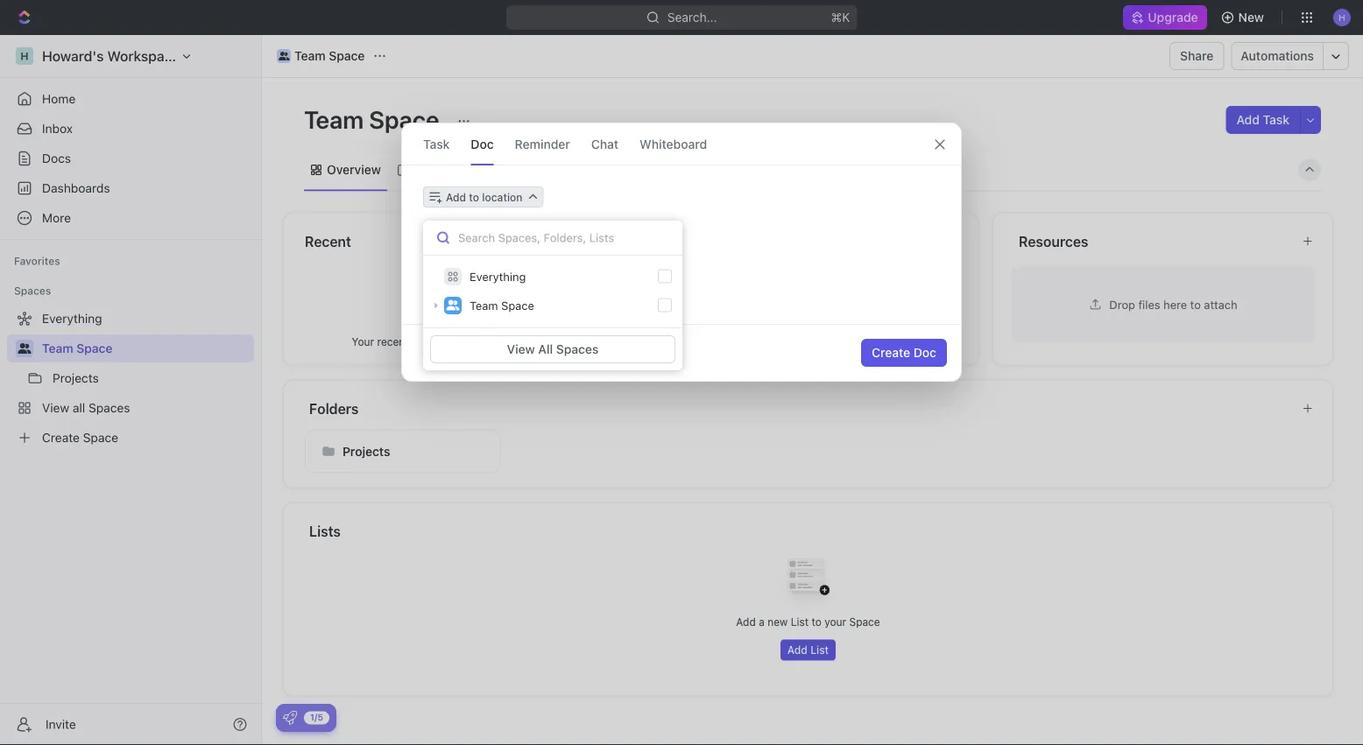 Task type: vqa. For each thing, say whether or not it's contained in the screenshot.
VIEW ALL SPACES 'button'
yes



Task type: describe. For each thing, give the bounding box(es) containing it.
2 horizontal spatial docs
[[814, 336, 839, 348]]

automations button
[[1232, 43, 1323, 69]]

Search Spaces, Folders, Lists text field
[[423, 221, 683, 256]]

table link
[[679, 158, 714, 182]]

task inside dialog
[[423, 137, 450, 151]]

add task
[[1237, 113, 1290, 127]]

new
[[768, 616, 788, 629]]

list inside list link
[[480, 163, 501, 177]]

doc inside button
[[914, 346, 937, 360]]

0 horizontal spatial doc
[[471, 137, 494, 151]]

all
[[538, 342, 553, 357]]

lists
[[309, 523, 341, 540]]

add for add to location
[[446, 191, 466, 203]]

files
[[1139, 298, 1161, 311]]

here.
[[530, 336, 555, 348]]

search...
[[667, 10, 717, 25]]

sidebar navigation
[[0, 35, 262, 746]]

add a new list to your space
[[736, 616, 880, 629]]

add for add list
[[788, 644, 808, 657]]

1 vertical spatial list
[[791, 616, 809, 629]]

resources
[[1019, 233, 1089, 250]]

new button
[[1214, 4, 1275, 32]]

create doc
[[872, 346, 937, 360]]

inbox link
[[7, 115, 254, 143]]

home
[[42, 92, 76, 106]]

calendar
[[534, 163, 586, 177]]

items
[[452, 336, 479, 348]]

you haven't added any docs to this location.
[[698, 336, 918, 348]]

favorites
[[14, 255, 60, 267]]

resources button
[[1018, 231, 1288, 252]]

this
[[855, 336, 873, 348]]

automations
[[1241, 49, 1314, 63]]

gantt link
[[615, 158, 650, 182]]

share
[[1180, 49, 1214, 63]]

onboarding checklist button element
[[283, 711, 297, 725]]

opened
[[412, 336, 449, 348]]

projects button
[[305, 430, 501, 474]]

board
[[413, 163, 448, 177]]

inbox
[[42, 121, 73, 136]]

view all spaces
[[507, 342, 599, 357]]

chat
[[591, 137, 619, 151]]

add to location
[[446, 191, 523, 203]]

1/5
[[310, 713, 323, 723]]

to right here
[[1190, 298, 1201, 311]]

folders
[[309, 400, 359, 417]]

any
[[793, 336, 811, 348]]

user group image inside team space tree
[[18, 343, 31, 354]]

⌘k
[[831, 10, 850, 25]]

you
[[698, 336, 717, 348]]

task button
[[423, 124, 450, 165]]

whiteboard button
[[640, 124, 707, 165]]

spaces inside sidebar navigation
[[14, 285, 51, 297]]

space inside tree
[[76, 341, 113, 356]]

upgrade
[[1148, 10, 1198, 25]]

no recent items image
[[418, 265, 488, 335]]

drop
[[1110, 298, 1135, 311]]

will
[[482, 336, 498, 348]]

list link
[[477, 158, 501, 182]]

team inside tree
[[42, 341, 73, 356]]

projects
[[343, 444, 390, 459]]

gantt
[[618, 163, 650, 177]]

invite
[[46, 718, 76, 732]]

table
[[683, 163, 714, 177]]

docs inside docs link
[[42, 151, 71, 166]]

add for add a new list to your space
[[736, 616, 756, 629]]

add to location button
[[423, 187, 544, 208]]

your recent opened items will show here.
[[352, 336, 555, 348]]

dialog containing task
[[401, 123, 962, 382]]

spaces inside button
[[556, 342, 599, 357]]

location.
[[876, 336, 918, 348]]



Task type: locate. For each thing, give the bounding box(es) containing it.
upgrade link
[[1124, 5, 1207, 30]]

your
[[825, 616, 847, 629]]

whiteboard
[[640, 137, 707, 151]]

docs
[[42, 151, 71, 166], [660, 233, 693, 250], [814, 336, 839, 348]]

everything
[[470, 270, 526, 283]]

0 vertical spatial docs
[[42, 151, 71, 166]]

task inside button
[[1263, 113, 1290, 127]]

no most used docs image
[[773, 265, 843, 335]]

home link
[[7, 85, 254, 113]]

1 horizontal spatial doc
[[914, 346, 937, 360]]

0 horizontal spatial team space link
[[42, 335, 251, 363]]

a
[[759, 616, 765, 629]]

create
[[872, 346, 910, 360]]

drop files here to attach
[[1110, 298, 1238, 311]]

haven't
[[720, 336, 756, 348]]

1 vertical spatial docs
[[660, 233, 693, 250]]

add down add a new list to your space at the bottom right of the page
[[788, 644, 808, 657]]

team space link
[[272, 46, 369, 67], [42, 335, 251, 363]]

recent
[[377, 336, 409, 348]]

reminder
[[515, 137, 570, 151]]

to left this
[[842, 336, 852, 348]]

list right new
[[791, 616, 809, 629]]

doc
[[471, 137, 494, 151], [914, 346, 937, 360]]

user group image
[[278, 52, 289, 60], [446, 300, 460, 311], [18, 343, 31, 354]]

1 vertical spatial task
[[423, 137, 450, 151]]

2 horizontal spatial list
[[811, 644, 829, 657]]

overview link
[[323, 158, 381, 182]]

0 vertical spatial user group image
[[278, 52, 289, 60]]

2 vertical spatial user group image
[[18, 343, 31, 354]]

0 horizontal spatial list
[[480, 163, 501, 177]]

1 horizontal spatial spaces
[[556, 342, 599, 357]]

team space
[[294, 49, 365, 63], [304, 105, 445, 134], [470, 299, 534, 312], [42, 341, 113, 356]]

attach
[[1204, 298, 1238, 311]]

add left the a
[[736, 616, 756, 629]]

docs link
[[7, 145, 254, 173]]

add list
[[788, 644, 829, 657]]

space
[[329, 49, 365, 63], [369, 105, 439, 134], [501, 299, 534, 312], [76, 341, 113, 356], [849, 616, 880, 629]]

reminder button
[[515, 124, 570, 165]]

add
[[1237, 113, 1260, 127], [446, 191, 466, 203], [736, 616, 756, 629], [788, 644, 808, 657]]

0 vertical spatial task
[[1263, 113, 1290, 127]]

docs right any
[[814, 336, 839, 348]]

new
[[1239, 10, 1264, 25]]

list inside add list button
[[811, 644, 829, 657]]

1 vertical spatial team space link
[[42, 335, 251, 363]]

board link
[[410, 158, 448, 182]]

team space tree
[[7, 305, 254, 452]]

doc button
[[471, 124, 494, 165]]

team space inside tree
[[42, 341, 113, 356]]

add inside dropdown button
[[446, 191, 466, 203]]

0 vertical spatial doc
[[471, 137, 494, 151]]

dialog
[[401, 123, 962, 382]]

lists button
[[308, 521, 1313, 542]]

here
[[1164, 298, 1187, 311]]

added
[[759, 336, 790, 348]]

task up 'board'
[[423, 137, 450, 151]]

add down 'board'
[[446, 191, 466, 203]]

2 horizontal spatial user group image
[[446, 300, 460, 311]]

add list button
[[781, 640, 836, 661]]

2 vertical spatial list
[[811, 644, 829, 657]]

to
[[469, 191, 479, 203], [1190, 298, 1201, 311], [842, 336, 852, 348], [812, 616, 822, 629]]

location
[[482, 191, 523, 203]]

view all spaces button
[[430, 336, 676, 364]]

docs down inbox
[[42, 151, 71, 166]]

folders button
[[308, 398, 1288, 419]]

doc right create on the right top of page
[[914, 346, 937, 360]]

docs down table link
[[660, 233, 693, 250]]

0 horizontal spatial spaces
[[14, 285, 51, 297]]

calendar link
[[530, 158, 586, 182]]

1 horizontal spatial task
[[1263, 113, 1290, 127]]

spaces
[[14, 285, 51, 297], [556, 342, 599, 357]]

show
[[501, 336, 527, 348]]

task down automations button
[[1263, 113, 1290, 127]]

Name this Doc... field
[[402, 218, 961, 239]]

add task button
[[1226, 106, 1300, 134]]

doc up list link
[[471, 137, 494, 151]]

spaces down favorites button
[[14, 285, 51, 297]]

spaces right all
[[556, 342, 599, 357]]

task
[[1263, 113, 1290, 127], [423, 137, 450, 151]]

1 vertical spatial user group image
[[446, 300, 460, 311]]

no lists icon. image
[[773, 545, 843, 616]]

1 horizontal spatial docs
[[660, 233, 693, 250]]

list
[[480, 163, 501, 177], [791, 616, 809, 629], [811, 644, 829, 657]]

0 vertical spatial list
[[480, 163, 501, 177]]

to inside button
[[469, 191, 479, 203]]

list up the add to location
[[480, 163, 501, 177]]

2 vertical spatial docs
[[814, 336, 839, 348]]

chat button
[[591, 124, 619, 165]]

view
[[507, 342, 535, 357]]

0 vertical spatial team space link
[[272, 46, 369, 67]]

0 horizontal spatial user group image
[[18, 343, 31, 354]]

team space link inside tree
[[42, 335, 251, 363]]

overview
[[327, 163, 381, 177]]

add to location button
[[423, 187, 544, 208]]

create doc button
[[861, 339, 947, 367]]

dashboards link
[[7, 174, 254, 202]]

1 vertical spatial spaces
[[556, 342, 599, 357]]

to left 'your'
[[812, 616, 822, 629]]

0 horizontal spatial docs
[[42, 151, 71, 166]]

team
[[294, 49, 326, 63], [304, 105, 364, 134], [470, 299, 498, 312], [42, 341, 73, 356]]

1 vertical spatial doc
[[914, 346, 937, 360]]

0 horizontal spatial task
[[423, 137, 450, 151]]

add for add task
[[1237, 113, 1260, 127]]

recent
[[305, 233, 351, 250]]

dashboards
[[42, 181, 110, 195]]

onboarding checklist button image
[[283, 711, 297, 725]]

1 horizontal spatial user group image
[[278, 52, 289, 60]]

share button
[[1170, 42, 1224, 70]]

list down add a new list to your space at the bottom right of the page
[[811, 644, 829, 657]]

to left location
[[469, 191, 479, 203]]

add down automations button
[[1237, 113, 1260, 127]]

1 horizontal spatial team space link
[[272, 46, 369, 67]]

favorites button
[[7, 251, 67, 272]]

1 horizontal spatial list
[[791, 616, 809, 629]]

0 vertical spatial spaces
[[14, 285, 51, 297]]

your
[[352, 336, 374, 348]]



